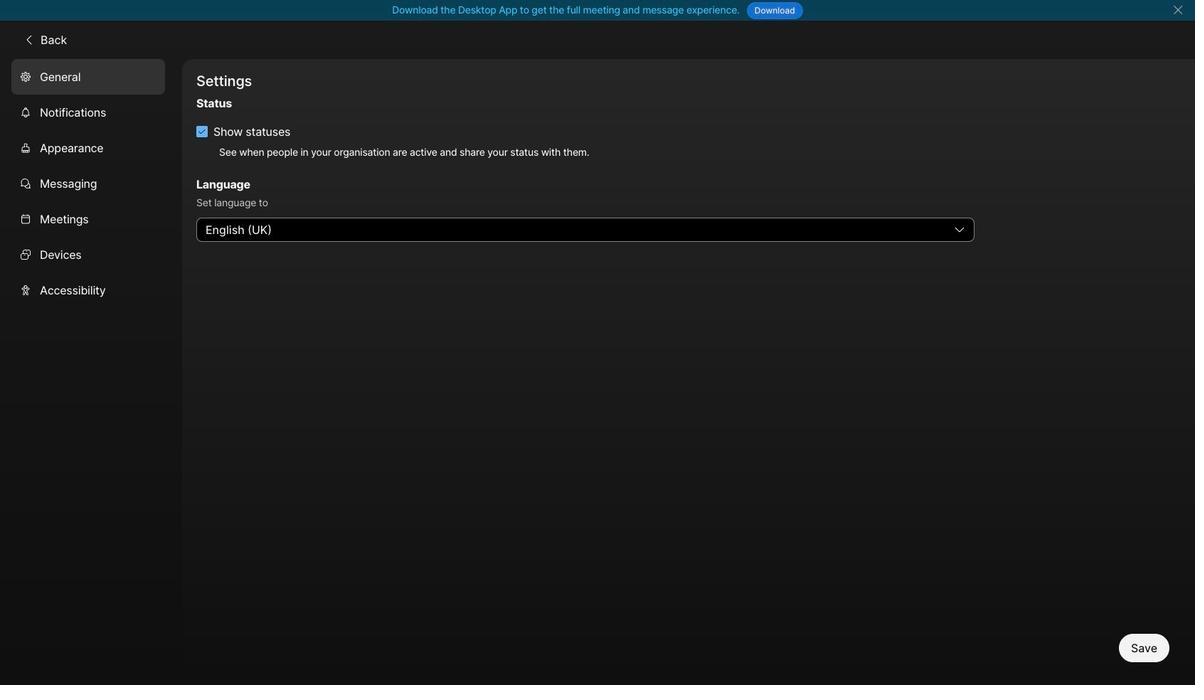 Task type: vqa. For each thing, say whether or not it's contained in the screenshot.
4th list item from the top of the page
no



Task type: locate. For each thing, give the bounding box(es) containing it.
settings navigation
[[0, 59, 182, 686]]

general tab
[[11, 59, 165, 94]]

notifications tab
[[11, 94, 165, 130]]



Task type: describe. For each thing, give the bounding box(es) containing it.
cancel_16 image
[[1173, 4, 1184, 16]]

appearance tab
[[11, 130, 165, 166]]

devices tab
[[11, 237, 165, 272]]

messaging tab
[[11, 166, 165, 201]]

accessibility tab
[[11, 272, 165, 308]]

meetings tab
[[11, 201, 165, 237]]



